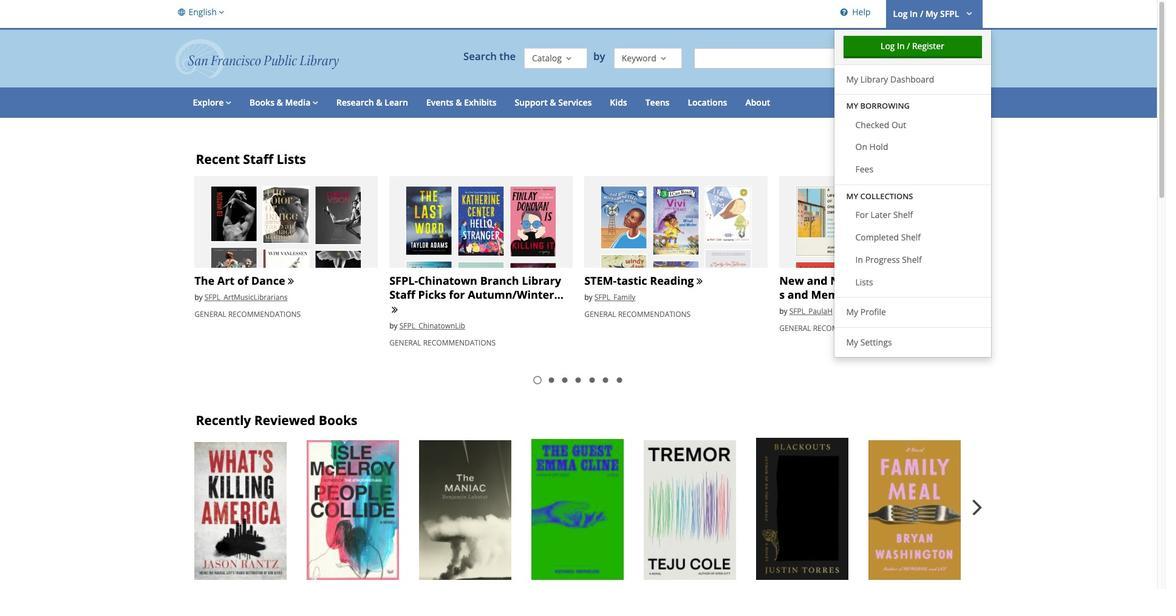 Task type: describe. For each thing, give the bounding box(es) containing it.
profile
[[860, 306, 886, 318]]

advanced
[[925, 71, 958, 81]]

tremor
[[651, 446, 686, 459]]

the art of dance - sfpl_artmusiclibrarians image
[[194, 176, 378, 383]]

3 svg dots not active image from the left
[[601, 375, 611, 385]]

library inside my library dashboard 'link'
[[860, 73, 888, 85]]

biogr­aphie­s
[[779, 273, 962, 302]]

out
[[892, 119, 906, 130]]

sfpl_artmusiclibrarians link
[[204, 292, 288, 303]]

bryan
[[930, 460, 950, 470]]

meal
[[910, 446, 934, 459]]

english link
[[175, 0, 227, 25]]

by for dance
[[194, 292, 203, 303]]

my left sfpl
[[926, 8, 938, 19]]

my for my profile
[[846, 306, 858, 318]]

search the
[[463, 49, 516, 63]]

stem-­tasti­c reading link
[[584, 273, 694, 288]]

& for research
[[376, 96, 382, 108]]

1 horizontal spatial books
[[319, 412, 357, 429]]

search image
[[963, 52, 975, 64]]

0 horizontal spatial search
[[463, 49, 497, 63]]

log for log in / register
[[881, 40, 895, 51]]

blackouts
[[763, 444, 811, 457]]

my for my borrowing
[[846, 100, 858, 111]]

new and notew­orthy biogr­aphie­s and memoirs, autumn 2023 link
[[779, 273, 962, 302]]

svg chevron double right image
[[938, 290, 949, 301]]

register
[[912, 40, 944, 51]]

by inside blackouts by torres, justin
[[763, 458, 771, 468]]

checked out link
[[834, 114, 991, 136]]

help link
[[835, 0, 874, 28]]

0 vertical spatial staff
[[243, 150, 273, 167]]

new and notew­orthy biogr­aphie­s and memoirs, autumn 2023
[[779, 273, 962, 302]]

lists link
[[834, 271, 991, 294]]

by for what's killing…
[[201, 462, 210, 472]]

sfpl_chinatownlib link
[[399, 321, 465, 331]]

recent staff lists
[[196, 150, 306, 167]]

sfpl_paulah
[[789, 306, 833, 317]]

exhibits
[[464, 96, 497, 108]]

the for the guest by cline, emma
[[538, 445, 556, 458]]

by for biogr­aphie­s
[[779, 306, 788, 317]]

general recommendations for library
[[389, 338, 496, 348]]

sfpl_family
[[594, 292, 635, 303]]

on hold link
[[834, 136, 991, 159]]

picks
[[418, 287, 446, 302]]

arrow image for log in / my sfpl
[[961, 7, 975, 19]]

catalog
[[532, 52, 562, 64]]

rantz,
[[211, 462, 232, 472]]

fees
[[855, 164, 873, 175]]

in inside in progress shelf link
[[855, 254, 863, 265]]

shelf for in progress shelf
[[902, 254, 922, 265]]

staff inside sfpl-­china­town branch library staff picks for autum­n/win­ter…
[[389, 287, 415, 302]]

stem-­tasti­c reading
[[584, 273, 694, 288]]

completed shelf link
[[834, 227, 991, 249]]

autum­n/win­ter…
[[468, 287, 564, 302]]

2 svg dots not active image from the left
[[587, 375, 597, 385]]

by for the maniac
[[426, 460, 434, 470]]

0 vertical spatial books
[[250, 96, 275, 108]]

explore
[[193, 96, 224, 108]]

my profile
[[846, 306, 886, 318]]

/ for register
[[907, 40, 910, 51]]

the
[[499, 49, 516, 63]]

family meal by washington, bryan
[[875, 446, 950, 470]]

by inside tremor by cole, teju
[[651, 460, 659, 470]]

by sfpl_artmusiclibrarians
[[194, 292, 288, 303]]

svg chevron double right image for sfpl-­china­town branch library staff picks for autum­n/win­ter…
[[389, 305, 400, 316]]

by sfpl_chinatownlib
[[389, 321, 465, 331]]

notew­orthy
[[830, 273, 897, 288]]

sfpl_family link
[[594, 292, 635, 303]]

for
[[855, 209, 868, 221]]

progress
[[865, 254, 900, 265]]

blackouts by torres, justin
[[763, 444, 818, 468]]

recently
[[196, 412, 251, 429]]

my library dashboard
[[846, 73, 934, 85]]

by left keyword
[[593, 49, 608, 63]]

art
[[217, 273, 235, 288]]

locations
[[688, 96, 727, 108]]

sfpl
[[940, 8, 959, 19]]

borrowing
[[860, 100, 910, 111]]

the for the maniac by labatut, benjamín
[[426, 446, 444, 459]]

new
[[779, 273, 804, 288]]

labatut,
[[436, 460, 464, 470]]

support & services link
[[506, 87, 601, 118]]

settings
[[860, 337, 892, 348]]

my for my library dashboard
[[846, 73, 858, 85]]

arrow image for books & media
[[311, 96, 318, 108]]

the for the art of dance
[[194, 273, 214, 288]]

completed shelf
[[855, 231, 921, 243]]

my settings link
[[834, 332, 991, 354]]

general for library
[[389, 338, 421, 348]]

log for log in / my sfpl
[[893, 8, 908, 19]]

maniac
[[446, 446, 481, 459]]

by for library
[[389, 321, 398, 331]]

help circled image
[[838, 6, 850, 18]]

2 svg dots not active image from the left
[[560, 375, 570, 385]]

events & exhibits
[[426, 96, 497, 108]]

people
[[314, 446, 346, 459]]

/ for my
[[920, 8, 923, 19]]

library inside sfpl-­china­town branch library staff picks for autum­n/win­ter…
[[522, 273, 561, 288]]

my collections
[[846, 191, 913, 202]]

sfpl-­china­town branch library staff picks for autum­n/win­ter… link
[[389, 273, 564, 302]]

benjamín
[[466, 460, 498, 470]]

branch
[[480, 273, 519, 288]]

my library dashboard link
[[834, 68, 991, 91]]

in for register
[[897, 40, 905, 51]]

teens link
[[636, 87, 679, 118]]

teju
[[680, 460, 694, 470]]

locations link
[[679, 87, 736, 118]]

reviewed
[[254, 412, 315, 429]]

the art of dance
[[194, 273, 285, 288]]

about link
[[736, 87, 779, 118]]

general recommendations for biogr­aphie­s
[[779, 323, 886, 334]]

collections
[[860, 191, 913, 202]]

recommendations for dance
[[228, 309, 301, 319]]

by for family meal
[[875, 460, 884, 470]]

research
[[336, 96, 374, 108]]

keyword button
[[614, 48, 682, 69]]

the guest by cline, emma
[[538, 445, 591, 469]]

reading
[[650, 273, 694, 288]]



Task type: locate. For each thing, give the bounding box(es) containing it.
log in / my sfpl link
[[886, 0, 982, 28]]

1 vertical spatial search
[[960, 71, 982, 81]]

catalog button
[[524, 48, 587, 69]]

cole,
[[661, 460, 678, 470]]

in up log in / register
[[910, 8, 918, 19]]

for
[[449, 287, 465, 302]]

my borrowing
[[846, 100, 910, 111]]

recommendations down sfpl_chinatownlib
[[423, 338, 496, 348]]

general recommendations down sfpl_chinatownlib
[[389, 338, 496, 348]]

1 & from the left
[[277, 96, 283, 108]]

by down the stem-
[[584, 292, 593, 303]]

1 vertical spatial log
[[881, 40, 895, 51]]

general down by sfpl_chinatownlib on the left of page
[[389, 338, 421, 348]]

general for dance
[[194, 309, 226, 319]]

guest
[[559, 445, 587, 458]]

recommendations down stem-­tasti­c reading
[[618, 309, 691, 319]]

by left rantz,
[[201, 462, 210, 472]]

0 vertical spatial search
[[463, 49, 497, 63]]

general down 'by sfpl_paulah'
[[779, 323, 811, 334]]

tremor by cole, teju
[[651, 446, 694, 470]]

svg dots not active image
[[546, 375, 556, 385], [560, 375, 570, 385], [614, 375, 624, 385]]

and up 'by sfpl_paulah'
[[788, 287, 808, 302]]

washington,
[[886, 460, 928, 470]]

in left register
[[897, 40, 905, 51]]

dashboard
[[890, 73, 934, 85]]

log
[[893, 8, 908, 19], [881, 40, 895, 51]]

& for events
[[456, 96, 462, 108]]

0 horizontal spatial svg dots not active image
[[546, 375, 556, 385]]

1 horizontal spatial svg dots not active image
[[587, 375, 597, 385]]

/ left register
[[907, 40, 910, 51]]

arrow image
[[224, 96, 231, 108]]

library up my borrowing
[[860, 73, 888, 85]]

1 horizontal spatial arrow image
[[311, 96, 318, 108]]

1 horizontal spatial /
[[920, 8, 923, 19]]

recommendations down my profile
[[813, 323, 886, 334]]

1 vertical spatial library
[[522, 273, 561, 288]]

general down by sfpl_artmusiclibrarians
[[194, 309, 226, 319]]

by inside 'people collide by mcelroy, isle'
[[314, 460, 322, 470]]

0 vertical spatial log
[[893, 8, 908, 19]]

the maniac by labatut, benjamín
[[426, 446, 498, 470]]

by down family
[[875, 460, 884, 470]]

by
[[763, 458, 771, 468], [538, 459, 547, 469], [314, 460, 322, 470], [426, 460, 434, 470], [651, 460, 659, 470], [875, 460, 884, 470], [201, 462, 210, 472]]

1 horizontal spatial staff
[[389, 287, 415, 302]]

by left labatut,
[[426, 460, 434, 470]]

3 svg dots not active image from the left
[[614, 375, 624, 385]]

2 horizontal spatial arrow image
[[961, 7, 975, 19]]

books right arrow image
[[250, 96, 275, 108]]

0 horizontal spatial library
[[522, 273, 561, 288]]

sfpl-­china­town branch library staff picks for autum­n/win­ter…
[[389, 273, 564, 302]]

shelf down completed shelf link
[[902, 254, 922, 265]]

general recommendations
[[194, 309, 301, 319], [584, 309, 691, 319], [779, 323, 886, 334], [389, 338, 496, 348]]

kids
[[610, 96, 627, 108]]

log up log in / register
[[893, 8, 908, 19]]

& left media
[[277, 96, 283, 108]]

learn
[[385, 96, 408, 108]]

& left learn
[[376, 96, 382, 108]]

keyword
[[622, 52, 656, 64]]

& inside 'link'
[[376, 96, 382, 108]]

by left sfpl_chinatownlib
[[389, 321, 398, 331]]

by inside the maniac by labatut, benjamín
[[426, 460, 434, 470]]

my left settings
[[846, 337, 858, 348]]

log in / my sfpl
[[893, 8, 959, 19]]

­china­town
[[418, 273, 477, 288]]

in for my
[[910, 8, 918, 19]]

books
[[250, 96, 275, 108], [319, 412, 357, 429]]

shelf for for later shelf
[[893, 209, 913, 221]]

0 horizontal spatial lists
[[277, 150, 306, 167]]

san francisco public library image
[[175, 39, 339, 78]]

1 horizontal spatial the
[[426, 446, 444, 459]]

for later shelf link
[[834, 204, 991, 227]]

justin
[[799, 458, 818, 468]]

1 vertical spatial /
[[907, 40, 910, 51]]

arrow image inside english link
[[217, 6, 224, 19]]

research & learn
[[336, 96, 408, 108]]

1 svg dots not active image from the left
[[574, 375, 583, 385]]

by for the guest
[[538, 459, 547, 469]]

by left cline,
[[538, 459, 547, 469]]

my up checked
[[846, 100, 858, 111]]

checked out
[[855, 119, 906, 130]]

svg chevron double right image for stem-­tasti­c reading
[[694, 276, 705, 287]]

by for people collide
[[314, 460, 322, 470]]

library right 'branch'
[[522, 273, 561, 288]]

by left sfpl_paulah on the bottom of page
[[779, 306, 788, 317]]

general recommendations down sfpl_family
[[584, 309, 691, 319]]

support & services
[[515, 96, 592, 108]]

general for biogr­aphie­s
[[779, 323, 811, 334]]

None search field
[[694, 48, 955, 68]]

the inside the guest by cline, emma
[[538, 445, 556, 458]]

search
[[463, 49, 497, 63], [960, 71, 982, 81]]

2 horizontal spatial svg dots not active image
[[614, 375, 624, 385]]

media
[[285, 96, 311, 108]]

english
[[189, 6, 217, 18]]

0 horizontal spatial svg dots not active image
[[574, 375, 583, 385]]

0 vertical spatial /
[[920, 8, 923, 19]]

events
[[426, 96, 453, 108]]

shelf
[[893, 209, 913, 221], [901, 231, 921, 243], [902, 254, 922, 265]]

& right events
[[456, 96, 462, 108]]

new and noteworthy biographies and memoirs, autumn 2023 - sfpl_paulah image
[[779, 176, 963, 418]]

arrow image inside the books & media link
[[311, 96, 318, 108]]

1 horizontal spatial svg dots not active image
[[560, 375, 570, 385]]

by inside the what's killing… by rantz, jason
[[201, 462, 210, 472]]

in inside log in / register link
[[897, 40, 905, 51]]

0 vertical spatial lists
[[277, 150, 306, 167]]

log in / register link
[[843, 36, 982, 58]]

jason
[[234, 462, 253, 472]]

& for books
[[277, 96, 283, 108]]

the up cline,
[[538, 445, 556, 458]]

recommendations down sfpl_artmusiclibrarians link
[[228, 309, 301, 319]]

1 vertical spatial in
[[897, 40, 905, 51]]

0 vertical spatial shelf
[[893, 209, 913, 221]]

and right new
[[807, 273, 828, 288]]

stem-
[[584, 273, 617, 288]]

svg chevron double right image for the art of dance
[[285, 276, 296, 287]]

lists inside log in / my sfpl element
[[855, 276, 873, 288]]

sfpl_paulah link
[[789, 306, 833, 317]]

by down people
[[314, 460, 322, 470]]

arrow image right sfpl
[[961, 7, 975, 19]]

fees link
[[834, 159, 991, 181]]

2 horizontal spatial the
[[538, 445, 556, 458]]

2 horizontal spatial in
[[910, 8, 918, 19]]

0 horizontal spatial svg chevron double right image
[[285, 276, 296, 287]]

staff
[[243, 150, 273, 167], [389, 287, 415, 302]]

recommendations for library
[[423, 338, 496, 348]]

sfpl-
[[389, 273, 418, 288]]

books up people
[[319, 412, 357, 429]]

later
[[871, 209, 891, 221]]

in inside 'log in / my sfpl' link
[[910, 8, 918, 19]]

1 svg dots not active image from the left
[[546, 375, 556, 385]]

/
[[920, 8, 923, 19], [907, 40, 910, 51]]

2 & from the left
[[376, 96, 382, 108]]

the left art
[[194, 273, 214, 288]]

general recommendations down sfpl_paulah on the bottom of page
[[779, 323, 886, 334]]

search down the search icon
[[960, 71, 982, 81]]

dance
[[251, 273, 285, 288]]

shelf down for later shelf link
[[901, 231, 921, 243]]

general recommendations down sfpl_artmusiclibrarians link
[[194, 309, 301, 319]]

1 horizontal spatial svg chevron double right image
[[389, 305, 400, 316]]

what's killing… by rantz, jason
[[201, 448, 275, 472]]

2 vertical spatial shelf
[[902, 254, 922, 265]]

sfpl_chinatownlib
[[399, 321, 465, 331]]

mcelroy,
[[324, 460, 353, 470]]

torres,
[[773, 458, 797, 468]]

recommendations
[[228, 309, 301, 319], [618, 309, 691, 319], [813, 323, 886, 334], [423, 338, 496, 348]]

on hold
[[855, 141, 888, 153]]

/ inside log in / register link
[[907, 40, 910, 51]]

0 horizontal spatial arrow image
[[217, 6, 224, 19]]

my inside 'link'
[[846, 337, 858, 348]]

shelf right later in the top right of the page
[[893, 209, 913, 221]]

svg dots active image
[[533, 375, 543, 385]]

help
[[852, 6, 871, 18]]

0 horizontal spatial books
[[250, 96, 275, 108]]

arrow image inside 'log in / my sfpl' link
[[961, 7, 975, 19]]

events & exhibits link
[[417, 87, 506, 118]]

by inside the guest by cline, emma
[[538, 459, 547, 469]]

svg dots not active image
[[574, 375, 583, 385], [587, 375, 597, 385], [601, 375, 611, 385]]

my up my borrowing
[[846, 73, 858, 85]]

0 horizontal spatial in
[[855, 254, 863, 265]]

1 horizontal spatial in
[[897, 40, 905, 51]]

my for my collections
[[846, 191, 858, 202]]

0 vertical spatial library
[[860, 73, 888, 85]]

by sfpl_family
[[584, 292, 635, 303]]

recently reviewed books
[[196, 412, 357, 429]]

stem-tastic reading - sfpl_family image
[[584, 176, 768, 401]]

2 vertical spatial in
[[855, 254, 863, 265]]

by left torres,
[[763, 458, 771, 468]]

& right support on the left
[[550, 96, 556, 108]]

3 & from the left
[[456, 96, 462, 108]]

1 horizontal spatial library
[[860, 73, 888, 85]]

staff right recent
[[243, 150, 273, 167]]

arrow image up san francisco public library image
[[217, 6, 224, 19]]

sfpl-chinatown branch library staff picks for autumn/winter 2023 - sfpl_chinatownlib image
[[389, 176, 573, 424]]

1 vertical spatial shelf
[[901, 231, 921, 243]]

general
[[194, 309, 226, 319], [584, 309, 616, 319], [779, 323, 811, 334], [389, 338, 421, 348]]

0 horizontal spatial the
[[194, 273, 214, 288]]

4 & from the left
[[550, 96, 556, 108]]

search left the
[[463, 49, 497, 63]]

people collide by mcelroy, isle
[[314, 446, 382, 470]]

by down the art of dance
[[194, 292, 203, 303]]

on
[[855, 141, 867, 153]]

svg chevron double right image
[[285, 276, 296, 287], [694, 276, 705, 287], [389, 305, 400, 316]]

in up notew­orthy
[[855, 254, 863, 265]]

my for my settings
[[846, 337, 858, 348]]

my inside 'link'
[[846, 73, 858, 85]]

log in / my sfpl element
[[834, 29, 992, 358]]

research & learn link
[[327, 87, 417, 118]]

completed
[[855, 231, 899, 243]]

general down by sfpl_family
[[584, 309, 616, 319]]

recent
[[196, 150, 240, 167]]

services
[[558, 96, 592, 108]]

staff left picks
[[389, 287, 415, 302]]

log in / register
[[881, 40, 944, 51]]

1 vertical spatial books
[[319, 412, 357, 429]]

about
[[745, 96, 770, 108]]

log up my library dashboard
[[881, 40, 895, 51]]

the inside the maniac by labatut, benjamín
[[426, 446, 444, 459]]

/ inside 'log in / my sfpl' link
[[920, 8, 923, 19]]

& for support
[[550, 96, 556, 108]]

checked
[[855, 119, 889, 130]]

arrow image
[[217, 6, 224, 19], [961, 7, 975, 19], [311, 96, 318, 108]]

general recommendations for dance
[[194, 309, 301, 319]]

isle
[[355, 460, 366, 470]]

1 horizontal spatial lists
[[855, 276, 873, 288]]

my up for
[[846, 191, 858, 202]]

2 horizontal spatial svg dots not active image
[[601, 375, 611, 385]]

0 vertical spatial in
[[910, 8, 918, 19]]

1 horizontal spatial search
[[960, 71, 982, 81]]

1 vertical spatial lists
[[855, 276, 873, 288]]

the up labatut,
[[426, 446, 444, 459]]

2 horizontal spatial svg chevron double right image
[[694, 276, 705, 287]]

arrow image left research
[[311, 96, 318, 108]]

by sfpl_paulah
[[779, 306, 833, 317]]

0 horizontal spatial staff
[[243, 150, 273, 167]]

my left profile
[[846, 306, 858, 318]]

sfpl_artmusiclibrarians
[[204, 292, 288, 303]]

2023
[[913, 287, 938, 302]]

/ left sfpl
[[920, 8, 923, 19]]

family
[[875, 446, 908, 459]]

by left the cole,
[[651, 460, 659, 470]]

lists
[[277, 150, 306, 167], [855, 276, 873, 288]]

by inside family meal by washington, bryan
[[875, 460, 884, 470]]

0 horizontal spatial /
[[907, 40, 910, 51]]

emma
[[569, 459, 591, 469]]

in
[[910, 8, 918, 19], [897, 40, 905, 51], [855, 254, 863, 265]]

books & media link
[[240, 87, 327, 118]]

recommendations for biogr­aphie­s
[[813, 323, 886, 334]]

1 vertical spatial staff
[[389, 287, 415, 302]]

explore link
[[184, 87, 240, 118]]

in progress shelf
[[855, 254, 922, 265]]



Task type: vqa. For each thing, say whether or not it's contained in the screenshot.
Red Is A Dragon by Thong, Roseanne's A
no



